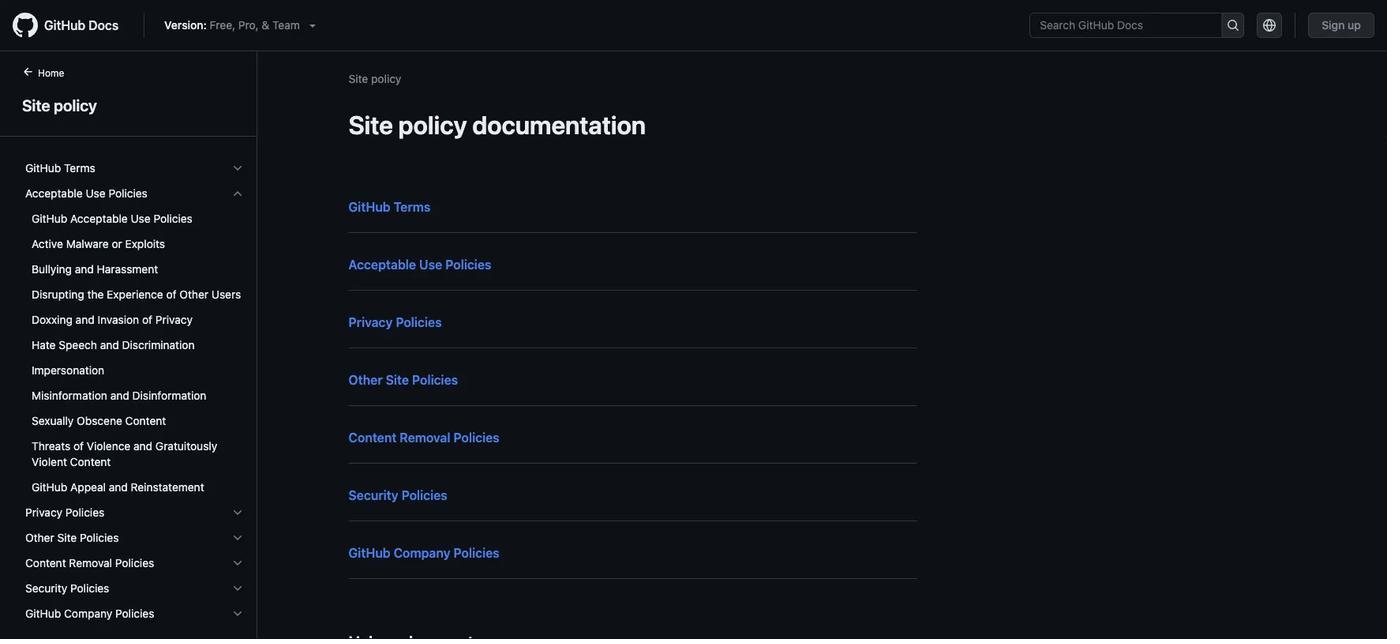 Task type: locate. For each thing, give the bounding box(es) containing it.
1 vertical spatial company
[[64, 607, 112, 620]]

terms inside "dropdown button"
[[64, 162, 95, 175]]

other site policies down privacy policies link
[[349, 372, 458, 387]]

site
[[349, 72, 368, 85], [22, 96, 50, 114], [349, 110, 393, 140], [386, 372, 409, 387], [57, 531, 77, 544]]

1 vertical spatial content removal policies
[[25, 557, 154, 570]]

1 vertical spatial of
[[142, 313, 152, 326]]

removal down other site policies "dropdown button"
[[69, 557, 112, 570]]

privacy policies up other site policies link
[[349, 315, 442, 330]]

sc 9kayk9 0 image inside content removal policies dropdown button
[[231, 557, 244, 570]]

0 horizontal spatial github company policies
[[25, 607, 154, 620]]

privacy inside dropdown button
[[25, 506, 62, 519]]

github terms inside "dropdown button"
[[25, 162, 95, 175]]

github terms
[[25, 162, 95, 175], [349, 199, 431, 214]]

content inside threats of violence and gratuitously violent content
[[70, 455, 111, 468]]

sign
[[1323, 19, 1346, 32]]

1 acceptable use policies element from the top
[[13, 181, 257, 500]]

1 vertical spatial removal
[[69, 557, 112, 570]]

experience
[[107, 288, 163, 301]]

github company policies inside github company policies dropdown button
[[25, 607, 154, 620]]

1 horizontal spatial site policy link
[[349, 72, 402, 85]]

0 vertical spatial sc 9kayk9 0 image
[[231, 187, 244, 200]]

hate speech and discrimination link
[[19, 333, 250, 358]]

sexually obscene content link
[[19, 408, 250, 434]]

2 vertical spatial use
[[419, 257, 443, 272]]

and up speech
[[76, 313, 95, 326]]

0 horizontal spatial content removal policies
[[25, 557, 154, 570]]

0 vertical spatial other
[[180, 288, 209, 301]]

github company policies
[[349, 545, 500, 560], [25, 607, 154, 620]]

github appeal and reinstatement link
[[19, 475, 250, 500]]

use inside github acceptable use policies link
[[131, 212, 151, 225]]

sc 9kayk9 0 image inside github terms "dropdown button"
[[231, 162, 244, 175]]

documentation
[[473, 110, 646, 140]]

0 horizontal spatial of
[[73, 440, 84, 453]]

of right "threats"
[[73, 440, 84, 453]]

5 sc 9kayk9 0 image from the top
[[231, 607, 244, 620]]

acceptable down github terms link
[[349, 257, 416, 272]]

company
[[394, 545, 451, 560], [64, 607, 112, 620]]

acceptable up active malware or exploits
[[70, 212, 128, 225]]

sexually
[[32, 414, 74, 427]]

company down security policies "dropdown button"
[[64, 607, 112, 620]]

use
[[86, 187, 106, 200], [131, 212, 151, 225], [419, 257, 443, 272]]

privacy down violent
[[25, 506, 62, 519]]

acceptable inside github acceptable use policies link
[[70, 212, 128, 225]]

0 horizontal spatial terms
[[64, 162, 95, 175]]

0 vertical spatial security policies
[[349, 488, 448, 503]]

github acceptable use policies
[[32, 212, 193, 225]]

sc 9kayk9 0 image for github terms
[[231, 162, 244, 175]]

github docs link
[[13, 13, 131, 38]]

security policies down content removal policies dropdown button
[[25, 582, 109, 595]]

pro,
[[238, 19, 259, 32]]

1 horizontal spatial other
[[180, 288, 209, 301]]

2 horizontal spatial other
[[349, 372, 383, 387]]

content removal policies link
[[349, 430, 500, 445]]

0 horizontal spatial github terms
[[25, 162, 95, 175]]

1 vertical spatial privacy policies
[[25, 506, 104, 519]]

1 vertical spatial acceptable use policies
[[349, 257, 492, 272]]

1 vertical spatial github company policies
[[25, 607, 154, 620]]

hate speech and discrimination
[[32, 338, 195, 352]]

sc 9kayk9 0 image for other site policies
[[231, 532, 244, 544]]

acceptable use policies
[[25, 187, 148, 200], [349, 257, 492, 272]]

site policy
[[349, 72, 402, 85], [22, 96, 97, 114]]

security
[[349, 488, 399, 503], [25, 582, 67, 595]]

privacy policies button
[[19, 500, 250, 525]]

1 vertical spatial acceptable
[[70, 212, 128, 225]]

disrupting
[[32, 288, 84, 301]]

1 vertical spatial site policy link
[[19, 93, 238, 117]]

1 vertical spatial use
[[131, 212, 151, 225]]

disinformation
[[132, 389, 207, 402]]

use up privacy policies link
[[419, 257, 443, 272]]

1 horizontal spatial company
[[394, 545, 451, 560]]

1 vertical spatial terms
[[394, 199, 431, 214]]

sc 9kayk9 0 image inside github company policies dropdown button
[[231, 607, 244, 620]]

3 sc 9kayk9 0 image from the top
[[231, 557, 244, 570]]

github terms up "github acceptable use policies"
[[25, 162, 95, 175]]

0 vertical spatial terms
[[64, 162, 95, 175]]

privacy
[[155, 313, 193, 326], [349, 315, 393, 330], [25, 506, 62, 519]]

sc 9kayk9 0 image for github company policies
[[231, 607, 244, 620]]

security policies up github company policies link
[[349, 488, 448, 503]]

and inside "link"
[[75, 263, 94, 276]]

security policies
[[349, 488, 448, 503], [25, 582, 109, 595]]

1 horizontal spatial use
[[131, 212, 151, 225]]

home
[[38, 67, 64, 78]]

other inside acceptable use policies element
[[180, 288, 209, 301]]

2 sc 9kayk9 0 image from the top
[[231, 532, 244, 544]]

0 horizontal spatial removal
[[69, 557, 112, 570]]

of down disrupting the experience of other users
[[142, 313, 152, 326]]

sc 9kayk9 0 image for content removal policies
[[231, 557, 244, 570]]

2 vertical spatial other
[[25, 531, 54, 544]]

other down privacy policies link
[[349, 372, 383, 387]]

1 horizontal spatial of
[[142, 313, 152, 326]]

site policy link
[[349, 72, 402, 85], [19, 93, 238, 117]]

other left users
[[180, 288, 209, 301]]

security policies inside "dropdown button"
[[25, 582, 109, 595]]

and down doxxing and invasion of privacy
[[100, 338, 119, 352]]

0 vertical spatial content removal policies
[[349, 430, 500, 445]]

site policy documentation
[[349, 110, 646, 140]]

content removal policies down other site policies link
[[349, 430, 500, 445]]

github company policies link
[[349, 545, 500, 560]]

acceptable inside 'acceptable use policies' dropdown button
[[25, 187, 83, 200]]

content removal policies down other site policies "dropdown button"
[[25, 557, 154, 570]]

github company policies down security policies "dropdown button"
[[25, 607, 154, 620]]

sc 9kayk9 0 image
[[231, 162, 244, 175], [231, 506, 244, 519], [231, 557, 244, 570], [231, 582, 244, 595], [231, 607, 244, 620]]

0 horizontal spatial other
[[25, 531, 54, 544]]

threats
[[32, 440, 70, 453]]

0 horizontal spatial company
[[64, 607, 112, 620]]

github company policies down the security policies "link"
[[349, 545, 500, 560]]

security policies link
[[349, 488, 448, 503]]

privacy up the discrimination
[[155, 313, 193, 326]]

0 horizontal spatial acceptable use policies
[[25, 187, 148, 200]]

0 vertical spatial of
[[166, 288, 177, 301]]

2 horizontal spatial use
[[419, 257, 443, 272]]

acceptable use policies element for github terms
[[13, 181, 257, 500]]

0 vertical spatial removal
[[400, 430, 451, 445]]

privacy policies down "appeal"
[[25, 506, 104, 519]]

terms up "github acceptable use policies"
[[64, 162, 95, 175]]

other site policies inside other site policies "dropdown button"
[[25, 531, 119, 544]]

0 vertical spatial github terms
[[25, 162, 95, 175]]

content removal policies
[[349, 430, 500, 445], [25, 557, 154, 570]]

sign up
[[1323, 19, 1362, 32]]

0 horizontal spatial security
[[25, 582, 67, 595]]

0 horizontal spatial use
[[86, 187, 106, 200]]

and inside "link"
[[100, 338, 119, 352]]

policies
[[109, 187, 148, 200], [154, 212, 193, 225], [446, 257, 492, 272], [396, 315, 442, 330], [412, 372, 458, 387], [454, 430, 500, 445], [402, 488, 448, 503], [65, 506, 104, 519], [80, 531, 119, 544], [454, 545, 500, 560], [115, 557, 154, 570], [70, 582, 109, 595], [115, 607, 154, 620]]

1 vertical spatial other
[[349, 372, 383, 387]]

4 sc 9kayk9 0 image from the top
[[231, 582, 244, 595]]

gratuitously
[[156, 440, 217, 453]]

acceptable use policies element containing github acceptable use policies
[[13, 206, 257, 500]]

1 vertical spatial github terms
[[349, 199, 431, 214]]

2 acceptable use policies element from the top
[[13, 206, 257, 500]]

removal down other site policies link
[[400, 430, 451, 445]]

github inside 'link'
[[44, 18, 85, 33]]

terms
[[64, 162, 95, 175], [394, 199, 431, 214]]

up
[[1349, 19, 1362, 32]]

exploits
[[125, 237, 165, 250]]

0 vertical spatial use
[[86, 187, 106, 200]]

1 sc 9kayk9 0 image from the top
[[231, 162, 244, 175]]

company down the security policies "link"
[[394, 545, 451, 560]]

1 horizontal spatial github company policies
[[349, 545, 500, 560]]

removal
[[400, 430, 451, 445], [69, 557, 112, 570]]

acceptable use policies element
[[13, 181, 257, 500], [13, 206, 257, 500]]

violence
[[87, 440, 131, 453]]

content inside 'link'
[[125, 414, 166, 427]]

harassment
[[97, 263, 158, 276]]

0 vertical spatial privacy policies
[[349, 315, 442, 330]]

acceptable use policies up "github acceptable use policies"
[[25, 187, 148, 200]]

docs
[[89, 18, 119, 33]]

content inside dropdown button
[[25, 557, 66, 570]]

sexually obscene content
[[32, 414, 166, 427]]

1 horizontal spatial other site policies
[[349, 372, 458, 387]]

doxxing and invasion of privacy link
[[19, 307, 250, 333]]

privacy policies inside dropdown button
[[25, 506, 104, 519]]

1 vertical spatial other site policies
[[25, 531, 119, 544]]

and down malware
[[75, 263, 94, 276]]

and down "sexually obscene content" 'link'
[[134, 440, 153, 453]]

0 vertical spatial company
[[394, 545, 451, 560]]

None search field
[[1030, 13, 1245, 38]]

privacy inside acceptable use policies element
[[155, 313, 193, 326]]

1 horizontal spatial github terms
[[349, 199, 431, 214]]

0 horizontal spatial privacy policies
[[25, 506, 104, 519]]

2 horizontal spatial of
[[166, 288, 177, 301]]

sc 9kayk9 0 image inside 'acceptable use policies' dropdown button
[[231, 187, 244, 200]]

1 horizontal spatial site policy
[[349, 72, 402, 85]]

github
[[44, 18, 85, 33], [25, 162, 61, 175], [349, 199, 391, 214], [32, 212, 67, 225], [32, 481, 67, 494], [349, 545, 391, 560], [25, 607, 61, 620]]

github terms up acceptable use policies link at the top of the page
[[349, 199, 431, 214]]

or
[[112, 237, 122, 250]]

site inside "dropdown button"
[[57, 531, 77, 544]]

the
[[87, 288, 104, 301]]

sc 9kayk9 0 image for acceptable use policies
[[231, 187, 244, 200]]

0 horizontal spatial site policy
[[22, 96, 97, 114]]

0 horizontal spatial other site policies
[[25, 531, 119, 544]]

sc 9kayk9 0 image
[[231, 187, 244, 200], [231, 532, 244, 544]]

2 sc 9kayk9 0 image from the top
[[231, 506, 244, 519]]

other
[[180, 288, 209, 301], [349, 372, 383, 387], [25, 531, 54, 544]]

threats of violence and gratuitously violent content
[[32, 440, 217, 468]]

acceptable use policies inside dropdown button
[[25, 187, 148, 200]]

acceptable use policies button
[[19, 181, 250, 206]]

other site policies
[[349, 372, 458, 387], [25, 531, 119, 544]]

0 horizontal spatial privacy
[[25, 506, 62, 519]]

content
[[125, 414, 166, 427], [349, 430, 397, 445], [70, 455, 111, 468], [25, 557, 66, 570]]

company inside dropdown button
[[64, 607, 112, 620]]

privacy policies
[[349, 315, 442, 330], [25, 506, 104, 519]]

1 horizontal spatial security
[[349, 488, 399, 503]]

1 vertical spatial site policy
[[22, 96, 97, 114]]

bullying
[[32, 263, 72, 276]]

sc 9kayk9 0 image inside other site policies "dropdown button"
[[231, 532, 244, 544]]

1 sc 9kayk9 0 image from the top
[[231, 187, 244, 200]]

team
[[273, 19, 300, 32]]

use up "github acceptable use policies"
[[86, 187, 106, 200]]

1 horizontal spatial content removal policies
[[349, 430, 500, 445]]

of for other
[[166, 288, 177, 301]]

speech
[[59, 338, 97, 352]]

use up exploits
[[131, 212, 151, 225]]

policy
[[371, 72, 402, 85], [54, 96, 97, 114], [399, 110, 467, 140]]

acceptable up active
[[25, 187, 83, 200]]

0 vertical spatial acceptable use policies
[[25, 187, 148, 200]]

0 vertical spatial site policy
[[349, 72, 402, 85]]

sc 9kayk9 0 image inside privacy policies dropdown button
[[231, 506, 244, 519]]

sc 9kayk9 0 image inside security policies "dropdown button"
[[231, 582, 244, 595]]

&
[[262, 19, 270, 32]]

privacy up other site policies link
[[349, 315, 393, 330]]

of right the experience
[[166, 288, 177, 301]]

sc 9kayk9 0 image for security policies
[[231, 582, 244, 595]]

of
[[166, 288, 177, 301], [142, 313, 152, 326], [73, 440, 84, 453]]

1 horizontal spatial privacy
[[155, 313, 193, 326]]

1 vertical spatial sc 9kayk9 0 image
[[231, 532, 244, 544]]

0 vertical spatial acceptable
[[25, 187, 83, 200]]

2 vertical spatial of
[[73, 440, 84, 453]]

0 horizontal spatial site policy link
[[19, 93, 238, 117]]

0 vertical spatial github company policies
[[349, 545, 500, 560]]

other site policies down "appeal"
[[25, 531, 119, 544]]

0 vertical spatial security
[[349, 488, 399, 503]]

acceptable use policies up privacy policies link
[[349, 257, 492, 272]]

github inside dropdown button
[[25, 607, 61, 620]]

0 horizontal spatial security policies
[[25, 582, 109, 595]]

1 vertical spatial security
[[25, 582, 67, 595]]

search image
[[1227, 19, 1240, 32]]

version: free, pro, & team
[[164, 19, 300, 32]]

and
[[75, 263, 94, 276], [76, 313, 95, 326], [100, 338, 119, 352], [110, 389, 129, 402], [134, 440, 153, 453], [109, 481, 128, 494]]

terms up acceptable use policies link at the top of the page
[[394, 199, 431, 214]]

acceptable
[[25, 187, 83, 200], [70, 212, 128, 225], [349, 257, 416, 272]]

1 vertical spatial security policies
[[25, 582, 109, 595]]

other down violent
[[25, 531, 54, 544]]

acceptable use policies element containing acceptable use policies
[[13, 181, 257, 500]]

and inside threats of violence and gratuitously violent content
[[134, 440, 153, 453]]



Task type: describe. For each thing, give the bounding box(es) containing it.
disrupting the experience of other users
[[32, 288, 241, 301]]

content removal policies inside content removal policies dropdown button
[[25, 557, 154, 570]]

of inside threats of violence and gratuitously violent content
[[73, 440, 84, 453]]

content removal policies button
[[19, 551, 250, 576]]

obscene
[[77, 414, 122, 427]]

hate
[[32, 338, 56, 352]]

acceptable use policies link
[[349, 257, 492, 272]]

triangle down image
[[306, 19, 319, 32]]

github appeal and reinstatement
[[32, 481, 204, 494]]

1 horizontal spatial acceptable use policies
[[349, 257, 492, 272]]

1 horizontal spatial privacy policies
[[349, 315, 442, 330]]

threats of violence and gratuitously violent content link
[[19, 434, 250, 475]]

2 vertical spatial acceptable
[[349, 257, 416, 272]]

and right "appeal"
[[109, 481, 128, 494]]

github terms button
[[19, 156, 250, 181]]

violent
[[32, 455, 67, 468]]

sign up link
[[1309, 13, 1375, 38]]

active malware or exploits link
[[19, 231, 250, 257]]

doxxing
[[32, 313, 73, 326]]

removal inside dropdown button
[[69, 557, 112, 570]]

use inside 'acceptable use policies' dropdown button
[[86, 187, 106, 200]]

of for privacy
[[142, 313, 152, 326]]

free,
[[210, 19, 236, 32]]

active
[[32, 237, 63, 250]]

discrimination
[[122, 338, 195, 352]]

github terms link
[[349, 199, 431, 214]]

disrupting the experience of other users link
[[19, 282, 250, 307]]

Search GitHub Docs search field
[[1031, 13, 1222, 37]]

doxxing and invasion of privacy
[[32, 313, 193, 326]]

users
[[212, 288, 241, 301]]

version:
[[164, 19, 207, 32]]

1 horizontal spatial terms
[[394, 199, 431, 214]]

bullying and harassment
[[32, 263, 158, 276]]

github docs
[[44, 18, 119, 33]]

bullying and harassment link
[[19, 257, 250, 282]]

github inside "dropdown button"
[[25, 162, 61, 175]]

0 vertical spatial other site policies
[[349, 372, 458, 387]]

github acceptable use policies link
[[19, 206, 250, 231]]

security policies button
[[19, 576, 250, 601]]

misinformation
[[32, 389, 107, 402]]

other site policies link
[[349, 372, 458, 387]]

sc 9kayk9 0 image for privacy policies
[[231, 506, 244, 519]]

other site policies button
[[19, 525, 250, 551]]

home link
[[16, 66, 89, 81]]

site policy element
[[0, 64, 258, 637]]

acceptable use policies element for acceptable use policies
[[13, 206, 257, 500]]

impersonation
[[32, 364, 104, 377]]

2 horizontal spatial privacy
[[349, 315, 393, 330]]

invasion
[[98, 313, 139, 326]]

0 vertical spatial site policy link
[[349, 72, 402, 85]]

security inside "dropdown button"
[[25, 582, 67, 595]]

and down impersonation link
[[110, 389, 129, 402]]

1 horizontal spatial security policies
[[349, 488, 448, 503]]

github company policies button
[[19, 601, 250, 626]]

misinformation and disinformation link
[[19, 383, 250, 408]]

impersonation link
[[19, 358, 250, 383]]

misinformation and disinformation
[[32, 389, 207, 402]]

appeal
[[70, 481, 106, 494]]

1 horizontal spatial removal
[[400, 430, 451, 445]]

reinstatement
[[131, 481, 204, 494]]

select language: current language is english image
[[1264, 19, 1277, 32]]

malware
[[66, 237, 109, 250]]

active malware or exploits
[[32, 237, 165, 250]]

other inside "dropdown button"
[[25, 531, 54, 544]]

privacy policies link
[[349, 315, 442, 330]]



Task type: vqa. For each thing, say whether or not it's contained in the screenshot.
being to the right
no



